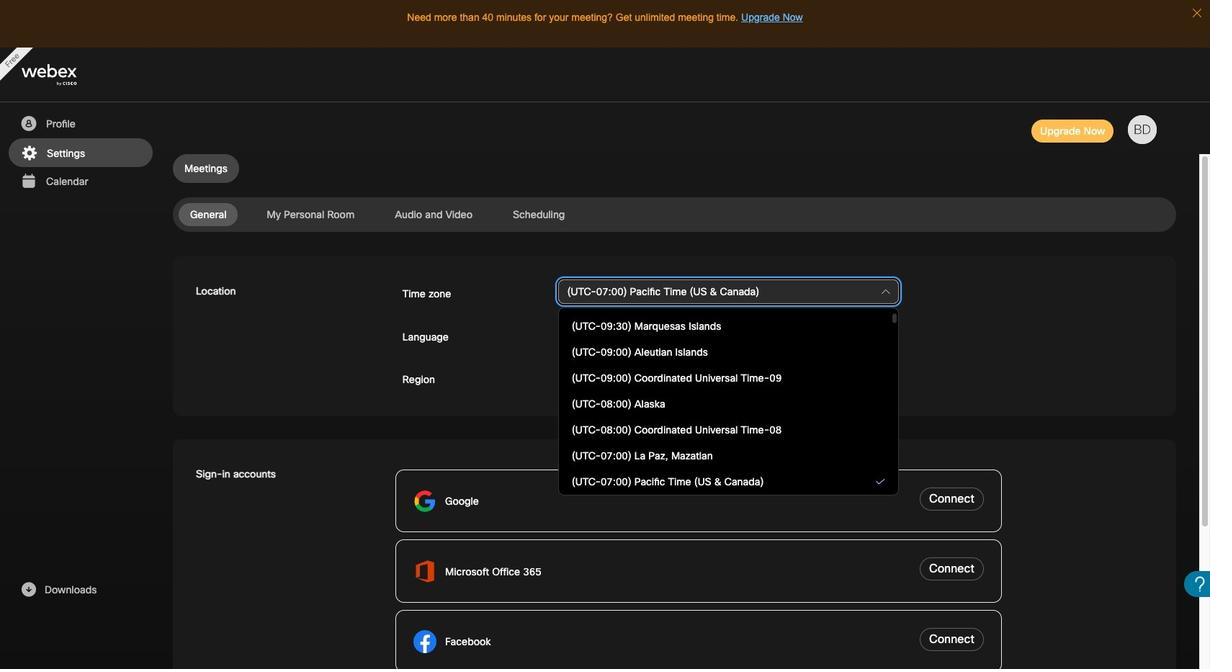 Task type: describe. For each thing, give the bounding box(es) containing it.
cisco webex image
[[22, 64, 108, 86]]

1 tab list from the top
[[173, 154, 1177, 183]]

mds content download_filled image
[[19, 581, 37, 599]]



Task type: locate. For each thing, give the bounding box(es) containing it.
None text field
[[558, 280, 899, 304]]

list box
[[565, 236, 893, 669]]

1 vertical spatial tab list
[[173, 203, 1177, 226]]

mds meetings_filled image
[[19, 173, 37, 190]]

mds people circle_filled image
[[19, 115, 37, 133]]

tab list
[[173, 154, 1177, 183], [173, 203, 1177, 226]]

banner
[[0, 48, 1210, 102]]

mds settings_filled image
[[20, 145, 38, 162]]

2 tab list from the top
[[173, 203, 1177, 226]]

0 vertical spatial tab list
[[173, 154, 1177, 183]]



Task type: vqa. For each thing, say whether or not it's contained in the screenshot.
mds check_bold image
no



